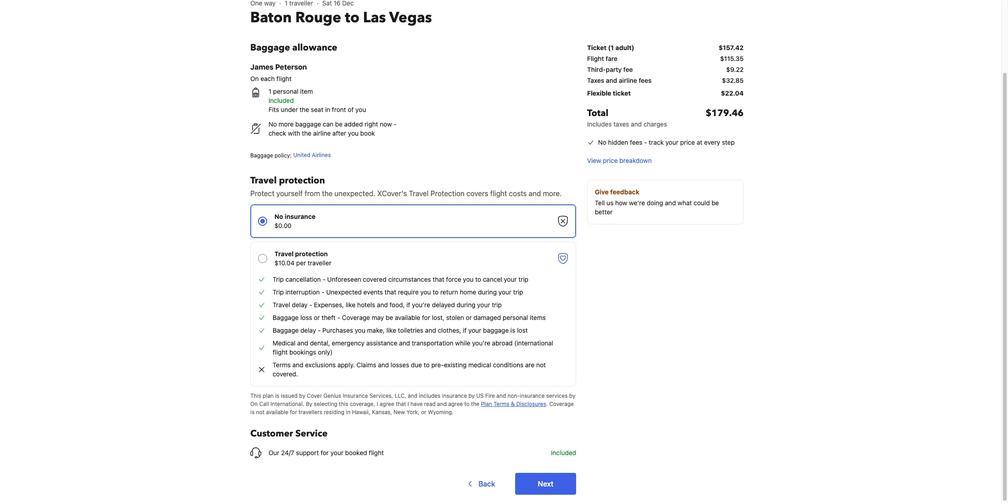 Task type: vqa. For each thing, say whether or not it's contained in the screenshot.
ATTRACTIONS LINK at the top
no



Task type: describe. For each thing, give the bounding box(es) containing it.
1 horizontal spatial for
[[321, 449, 329, 457]]

fees inside taxes and airline fees cell
[[639, 77, 652, 84]]

clothes,
[[438, 327, 461, 334]]

travel for travel protection protect yourself from the unexpected. xcover's travel protection covers flight costs and more.
[[250, 174, 277, 187]]

delayed
[[432, 301, 455, 309]]

right
[[365, 120, 378, 128]]

from
[[305, 189, 320, 198]]

1 horizontal spatial insurance
[[442, 393, 467, 399]]

1 on from the top
[[250, 75, 259, 82]]

flexible ticket cell
[[587, 89, 631, 98]]

flight down james peterson
[[277, 75, 292, 82]]

costs
[[509, 189, 527, 198]]

selecting
[[314, 401, 338, 408]]

insurance
[[343, 393, 368, 399]]

flexible
[[587, 89, 612, 97]]

medical
[[469, 361, 492, 369]]

row containing flexible ticket
[[587, 87, 744, 100]]

york,
[[407, 409, 420, 416]]

policy:
[[275, 152, 292, 159]]

and up bookings
[[297, 339, 308, 347]]

ticket (1 adult)
[[587, 44, 635, 51]]

this
[[250, 393, 261, 399]]

medical
[[273, 339, 296, 347]]

2 horizontal spatial is
[[511, 327, 516, 334]]

travel protection protect yourself from the unexpected. xcover's travel protection covers flight costs and more.
[[250, 174, 562, 198]]

kansas,
[[372, 409, 392, 416]]

taxes and airline fees
[[587, 77, 652, 84]]

conditions
[[493, 361, 524, 369]]

breakdown
[[620, 157, 652, 164]]

you left the make,
[[355, 327, 366, 334]]

united
[[293, 152, 310, 158]]

and up wyoming.
[[437, 401, 447, 408]]

0 horizontal spatial like
[[346, 301, 356, 309]]

your down cancel
[[499, 288, 512, 296]]

you inside 1 personal item included fits under the seat in front of you
[[356, 106, 366, 113]]

row containing total
[[587, 100, 744, 133]]

travellers
[[299, 409, 323, 416]]

stolen
[[446, 314, 464, 321]]

expenses,
[[314, 301, 344, 309]]

your left 'booked'
[[331, 449, 344, 457]]

step
[[722, 138, 735, 146]]

ticket
[[587, 44, 607, 51]]

and down 'baggage delay - purchases you make, like toiletries and clothes, if your baggage is lost'
[[399, 339, 410, 347]]

terms and exclusions apply. claims and losses due to pre-existing medical conditions are not covered.
[[273, 361, 546, 378]]

traveller
[[308, 259, 332, 267]]

- down traveller
[[323, 276, 326, 283]]

to left cancel
[[476, 276, 481, 283]]

$22.04 cell
[[721, 89, 744, 98]]

disclosures
[[517, 401, 546, 408]]

rouge
[[295, 8, 341, 28]]

2 vertical spatial be
[[386, 314, 393, 321]]

front
[[332, 106, 346, 113]]

james peterson
[[250, 63, 307, 71]]

be inside give feedback tell us how we're doing and what could be better
[[712, 199, 719, 207]]

or inside . coverage is not available for travellers residing in hawaii, kansas, new york, or wyoming.
[[421, 409, 427, 416]]

1 agree from the left
[[380, 401, 394, 408]]

. coverage is not available for travellers residing in hawaii, kansas, new york, or wyoming.
[[250, 401, 574, 416]]

view price breakdown element
[[587, 156, 652, 165]]

1 horizontal spatial personal
[[503, 314, 528, 321]]

no inside no insurance $0.00
[[275, 213, 283, 220]]

and up transportation
[[425, 327, 436, 334]]

party
[[606, 66, 622, 73]]

apply.
[[338, 361, 355, 369]]

1 horizontal spatial included
[[551, 449, 577, 457]]

emergency
[[332, 339, 365, 347]]

events
[[364, 288, 383, 296]]

travel delay - expenses, like hotels and food, if you're delayed during your trip
[[273, 301, 502, 309]]

airline inside cell
[[619, 77, 637, 84]]

your right track
[[666, 138, 679, 146]]

hidden
[[608, 138, 629, 146]]

total includes taxes and charges
[[587, 107, 667, 128]]

can
[[323, 120, 334, 128]]

$157.42
[[719, 44, 744, 51]]

abroad
[[492, 339, 513, 347]]

this plan is issued by cover genius insurance services, llc, and includes insurance by us fire and non-insurance services by on call international. by selecting this coverage, i agree that i have read and agree to the
[[250, 393, 576, 408]]

table containing total
[[587, 41, 744, 133]]

ticket
[[613, 89, 631, 97]]

flight fare cell
[[587, 54, 618, 63]]

force
[[446, 276, 461, 283]]

taxes
[[614, 120, 629, 128]]

trip cancellation - unforeseen covered circumstances that force you to cancel your trip
[[273, 276, 529, 283]]

available inside . coverage is not available for travellers residing in hawaii, kansas, new york, or wyoming.
[[266, 409, 289, 416]]

third-party fee cell
[[587, 65, 633, 74]]

be inside no more baggage can be added right now - check with the airline after you book
[[335, 120, 343, 128]]

0 vertical spatial that
[[433, 276, 445, 283]]

0 vertical spatial trip
[[519, 276, 529, 283]]

while
[[455, 339, 471, 347]]

- up loss
[[309, 301, 312, 309]]

travel for travel delay - expenses, like hotels and food, if you're delayed during your trip
[[273, 301, 290, 309]]

our 24/7 support for your booked flight
[[269, 449, 384, 457]]

is for . coverage is not available for travellers residing in hawaii, kansas, new york, or wyoming.
[[250, 409, 255, 416]]

more.
[[543, 189, 562, 198]]

existing
[[444, 361, 467, 369]]

lost,
[[432, 314, 445, 321]]

to left return
[[433, 288, 439, 296]]

now
[[380, 120, 392, 128]]

james
[[250, 63, 274, 71]]

0 vertical spatial price
[[681, 138, 695, 146]]

$9.22
[[727, 66, 744, 73]]

0 horizontal spatial price
[[603, 157, 618, 164]]

third-party fee
[[587, 66, 633, 73]]

trip for trip cancellation - unforeseen covered circumstances that force you to cancel your trip
[[273, 276, 284, 283]]

xcover's
[[378, 189, 407, 198]]

$9.22 cell
[[727, 65, 744, 74]]

0 vertical spatial if
[[407, 301, 410, 309]]

and up may
[[377, 301, 388, 309]]

1 horizontal spatial available
[[395, 314, 421, 321]]

service
[[296, 428, 328, 440]]

next button
[[515, 473, 577, 495]]

you're inside medical and dental, emergency assistance and transportation while you're abroad (international flight bookings only)
[[472, 339, 491, 347]]

baggage delay - purchases you make, like toiletries and clothes, if your baggage is lost
[[273, 327, 528, 334]]

damaged
[[474, 314, 501, 321]]

flight inside travel protection protect yourself from the unexpected. xcover's travel protection covers flight costs and more.
[[491, 189, 507, 198]]

las
[[363, 8, 386, 28]]

$115.35
[[721, 55, 744, 62]]

no for no more baggage can be added right now - check with the airline after you book
[[269, 120, 277, 128]]

third-
[[587, 66, 606, 73]]

(1
[[608, 44, 614, 51]]

of
[[348, 106, 354, 113]]

items
[[530, 314, 546, 321]]

1 vertical spatial if
[[463, 327, 467, 334]]

during for home
[[478, 288, 497, 296]]

the inside 1 personal item included fits under the seat in front of you
[[300, 106, 309, 113]]

read
[[424, 401, 436, 408]]

no for no hidden fees - track your price at every step
[[598, 138, 607, 146]]

cancellation
[[286, 276, 321, 283]]

and down bookings
[[293, 361, 304, 369]]

trip for travel delay - expenses, like hotels and food, if you're delayed during your trip
[[492, 301, 502, 309]]

international.
[[271, 401, 304, 408]]

delay for travel
[[292, 301, 308, 309]]

dental,
[[310, 339, 330, 347]]

24/7
[[281, 449, 294, 457]]

baggage for baggage allowance
[[250, 41, 290, 54]]

1 vertical spatial baggage
[[483, 327, 509, 334]]

the inside this plan is issued by cover genius insurance services, llc, and includes insurance by us fire and non-insurance services by on call international. by selecting this coverage, i agree that i have read and agree to the
[[471, 401, 480, 408]]

you right require on the left bottom
[[421, 288, 431, 296]]

transportation
[[412, 339, 454, 347]]

1 horizontal spatial like
[[387, 327, 396, 334]]

circumstances
[[388, 276, 431, 283]]

have
[[411, 401, 423, 408]]

hotels
[[357, 301, 375, 309]]

may
[[372, 314, 384, 321]]

customer service
[[250, 428, 328, 440]]

travel right xcover's
[[409, 189, 429, 198]]

customer
[[250, 428, 293, 440]]

unexpected
[[326, 288, 362, 296]]

1 vertical spatial that
[[385, 288, 396, 296]]



Task type: locate. For each thing, give the bounding box(es) containing it.
1 vertical spatial fees
[[630, 138, 643, 146]]

for
[[422, 314, 430, 321], [290, 409, 297, 416], [321, 449, 329, 457]]

1 vertical spatial for
[[290, 409, 297, 416]]

0 vertical spatial trip
[[273, 276, 284, 283]]

- right "now"
[[394, 120, 397, 128]]

0 vertical spatial protection
[[279, 174, 325, 187]]

and left what
[[665, 199, 676, 207]]

protection inside travel protection $10.04 per traveller
[[295, 250, 328, 258]]

unforeseen
[[327, 276, 361, 283]]

0 vertical spatial available
[[395, 314, 421, 321]]

flight fare
[[587, 55, 618, 62]]

in inside . coverage is not available for travellers residing in hawaii, kansas, new york, or wyoming.
[[346, 409, 351, 416]]

3 by from the left
[[570, 393, 576, 399]]

protection for travel protection $10.04 per traveller
[[295, 250, 328, 258]]

is inside this plan is issued by cover genius insurance services, llc, and includes insurance by us fire and non-insurance services by on call international. by selecting this coverage, i agree that i have read and agree to the
[[275, 393, 280, 399]]

flight right 'booked'
[[369, 449, 384, 457]]

0 horizontal spatial insurance
[[285, 213, 316, 220]]

1 vertical spatial during
[[457, 301, 476, 309]]

delay down interruption
[[292, 301, 308, 309]]

flight left costs
[[491, 189, 507, 198]]

2 horizontal spatial be
[[712, 199, 719, 207]]

1 vertical spatial like
[[387, 327, 396, 334]]

1 horizontal spatial in
[[346, 409, 351, 416]]

personal inside 1 personal item included fits under the seat in front of you
[[273, 87, 299, 95]]

baggage left loss
[[273, 314, 299, 321]]

coverage down hotels
[[342, 314, 370, 321]]

in inside 1 personal item included fits under the seat in front of you
[[325, 106, 330, 113]]

be up after
[[335, 120, 343, 128]]

your up while
[[469, 327, 482, 334]]

0 horizontal spatial is
[[250, 409, 255, 416]]

0 vertical spatial delay
[[292, 301, 308, 309]]

the right with
[[302, 129, 312, 137]]

0 vertical spatial in
[[325, 106, 330, 113]]

6 row from the top
[[587, 100, 744, 133]]

or down read
[[421, 409, 427, 416]]

for inside . coverage is not available for travellers residing in hawaii, kansas, new york, or wyoming.
[[290, 409, 297, 416]]

taxes and airline fees cell
[[587, 76, 652, 85]]

1 vertical spatial terms
[[494, 401, 510, 408]]

lost
[[517, 327, 528, 334]]

$179.46 cell
[[706, 107, 744, 129]]

if right food,
[[407, 301, 410, 309]]

2 agree from the left
[[449, 401, 463, 408]]

row containing third-party fee
[[587, 65, 744, 76]]

1 vertical spatial personal
[[503, 314, 528, 321]]

1 vertical spatial is
[[275, 393, 280, 399]]

could
[[694, 199, 710, 207]]

1 vertical spatial be
[[712, 199, 719, 207]]

in down this at bottom left
[[346, 409, 351, 416]]

you up home
[[463, 276, 474, 283]]

no up 'check'
[[269, 120, 277, 128]]

fire
[[486, 393, 495, 399]]

1 vertical spatial trip
[[514, 288, 523, 296]]

1 vertical spatial protection
[[295, 250, 328, 258]]

book
[[361, 129, 375, 137]]

not inside . coverage is not available for travellers residing in hawaii, kansas, new york, or wyoming.
[[256, 409, 265, 416]]

be right could
[[712, 199, 719, 207]]

baggage up the james
[[250, 41, 290, 54]]

trip
[[273, 276, 284, 283], [273, 288, 284, 296]]

covered
[[363, 276, 387, 283]]

by left cover
[[299, 393, 306, 399]]

back
[[479, 480, 495, 488]]

trip for trip interruption - unexpected events that require you to return home during your trip
[[514, 288, 523, 296]]

total
[[587, 107, 609, 119]]

1 horizontal spatial coverage
[[550, 401, 574, 408]]

new
[[394, 409, 405, 416]]

1 horizontal spatial during
[[478, 288, 497, 296]]

and inside give feedback tell us how we're doing and what could be better
[[665, 199, 676, 207]]

on down this
[[250, 401, 258, 408]]

view price breakdown
[[587, 157, 652, 164]]

1 horizontal spatial or
[[421, 409, 427, 416]]

i down services,
[[377, 401, 378, 408]]

- right theft
[[337, 314, 340, 321]]

travel down interruption
[[273, 301, 290, 309]]

baggage up abroad
[[483, 327, 509, 334]]

assistance
[[367, 339, 398, 347]]

0 vertical spatial coverage
[[342, 314, 370, 321]]

yourself
[[277, 189, 303, 198]]

protection
[[279, 174, 325, 187], [295, 250, 328, 258]]

baggage
[[250, 41, 290, 54], [250, 152, 273, 159], [273, 314, 299, 321], [273, 327, 299, 334]]

0 horizontal spatial i
[[377, 401, 378, 408]]

available up toiletries
[[395, 314, 421, 321]]

you're right while
[[472, 339, 491, 347]]

under
[[281, 106, 298, 113]]

row containing ticket (1 adult)
[[587, 41, 744, 54]]

0 vertical spatial on
[[250, 75, 259, 82]]

&
[[511, 401, 515, 408]]

2 horizontal spatial or
[[466, 314, 472, 321]]

if
[[407, 301, 410, 309], [463, 327, 467, 334]]

is inside . coverage is not available for travellers residing in hawaii, kansas, new york, or wyoming.
[[250, 409, 255, 416]]

back button
[[461, 473, 501, 495]]

2 vertical spatial for
[[321, 449, 329, 457]]

during
[[478, 288, 497, 296], [457, 301, 476, 309]]

1 horizontal spatial be
[[386, 314, 393, 321]]

and up have
[[408, 393, 418, 399]]

baggage up medical
[[273, 327, 299, 334]]

and inside total includes taxes and charges
[[631, 120, 642, 128]]

(international
[[515, 339, 554, 347]]

and right costs
[[529, 189, 541, 198]]

trip up lost
[[514, 288, 523, 296]]

the inside travel protection protect yourself from the unexpected. xcover's travel protection covers flight costs and more.
[[322, 189, 333, 198]]

2 vertical spatial trip
[[492, 301, 502, 309]]

not
[[537, 361, 546, 369], [256, 409, 265, 416]]

1 vertical spatial available
[[266, 409, 289, 416]]

is for this plan is issued by cover genius insurance services, llc, and includes insurance by us fire and non-insurance services by on call international. by selecting this coverage, i agree that i have read and agree to the
[[275, 393, 280, 399]]

travel up protect
[[250, 174, 277, 187]]

0 vertical spatial personal
[[273, 87, 299, 95]]

0 vertical spatial be
[[335, 120, 343, 128]]

united airlines link
[[293, 152, 331, 158]]

vegas
[[390, 8, 432, 28]]

2 i from the left
[[408, 401, 409, 408]]

personal up lost
[[503, 314, 528, 321]]

- up dental,
[[318, 327, 321, 334]]

includes
[[419, 393, 441, 399]]

in for residing
[[346, 409, 351, 416]]

to left las
[[345, 8, 360, 28]]

tell
[[595, 199, 605, 207]]

0 horizontal spatial agree
[[380, 401, 394, 408]]

1 vertical spatial in
[[346, 409, 351, 416]]

$32.85 cell
[[722, 76, 744, 85]]

no inside no more baggage can be added right now - check with the airline after you book
[[269, 120, 277, 128]]

plan terms & disclosures
[[481, 401, 546, 408]]

like down unexpected
[[346, 301, 356, 309]]

on
[[250, 75, 259, 82], [250, 401, 258, 408]]

total cell
[[587, 107, 667, 129]]

0 horizontal spatial you're
[[412, 301, 430, 309]]

by left us
[[469, 393, 475, 399]]

your right cancel
[[504, 276, 517, 283]]

no up the $0.00
[[275, 213, 283, 220]]

that down llc,
[[396, 401, 406, 408]]

and inside travel protection protect yourself from the unexpected. xcover's travel protection covers flight costs and more.
[[529, 189, 541, 198]]

0 vertical spatial terms
[[273, 361, 291, 369]]

0 vertical spatial airline
[[619, 77, 637, 84]]

$179.46
[[706, 107, 744, 119]]

us
[[477, 393, 484, 399]]

our
[[269, 449, 280, 457]]

2 row from the top
[[587, 54, 744, 65]]

$0.00
[[275, 222, 292, 230]]

airline down can
[[313, 129, 331, 137]]

price right view at the right
[[603, 157, 618, 164]]

price left at in the right of the page
[[681, 138, 695, 146]]

call
[[259, 401, 269, 408]]

0 horizontal spatial be
[[335, 120, 343, 128]]

if up while
[[463, 327, 467, 334]]

by right services
[[570, 393, 576, 399]]

is down this
[[250, 409, 255, 416]]

the down us
[[471, 401, 480, 408]]

table
[[587, 41, 744, 133]]

row
[[587, 41, 744, 54], [587, 54, 744, 65], [587, 65, 744, 76], [587, 76, 744, 87], [587, 87, 744, 100], [587, 100, 744, 133]]

travel protection $10.04 per traveller
[[275, 250, 332, 267]]

coverage down services
[[550, 401, 574, 408]]

trip
[[519, 276, 529, 283], [514, 288, 523, 296], [492, 301, 502, 309]]

1 personal item included fits under the seat in front of you
[[269, 87, 366, 113]]

baggage for baggage policy: united airlines
[[250, 152, 273, 159]]

wyoming.
[[428, 409, 454, 416]]

and left 'losses'
[[378, 361, 389, 369]]

1 horizontal spatial is
[[275, 393, 280, 399]]

during down home
[[457, 301, 476, 309]]

you inside no more baggage can be added right now - check with the airline after you book
[[348, 129, 359, 137]]

0 vertical spatial fees
[[639, 77, 652, 84]]

medical and dental, emergency assistance and transportation while you're abroad (international flight bookings only)
[[273, 339, 554, 356]]

trip for trip interruption - unexpected events that require you to return home during your trip
[[273, 288, 284, 296]]

.
[[546, 401, 548, 408]]

that
[[433, 276, 445, 283], [385, 288, 396, 296], [396, 401, 406, 408]]

you're
[[412, 301, 430, 309], [472, 339, 491, 347]]

is right plan
[[275, 393, 280, 399]]

no insurance $0.00
[[275, 213, 316, 230]]

travel up $10.04
[[275, 250, 294, 258]]

0 horizontal spatial personal
[[273, 87, 299, 95]]

fare
[[606, 55, 618, 62]]

protect
[[250, 189, 275, 198]]

1 vertical spatial included
[[551, 449, 577, 457]]

fee
[[624, 66, 633, 73]]

1 horizontal spatial you're
[[472, 339, 491, 347]]

the inside no more baggage can be added right now - check with the airline after you book
[[302, 129, 312, 137]]

ticket (1 adult) cell
[[587, 43, 635, 52]]

flight down medical
[[273, 348, 288, 356]]

1 row from the top
[[587, 41, 744, 54]]

included up next
[[551, 449, 577, 457]]

0 vertical spatial like
[[346, 301, 356, 309]]

to inside the terms and exclusions apply. claims and losses due to pre-existing medical conditions are not covered.
[[424, 361, 430, 369]]

1 vertical spatial coverage
[[550, 401, 574, 408]]

give feedback tell us how we're doing and what could be better
[[595, 188, 719, 216]]

by
[[306, 401, 313, 408]]

is
[[511, 327, 516, 334], [275, 393, 280, 399], [250, 409, 255, 416]]

unexpected.
[[335, 189, 376, 198]]

and down third-party fee 'cell'
[[606, 77, 618, 84]]

your up damaged
[[477, 301, 490, 309]]

for right 'support'
[[321, 449, 329, 457]]

on left each
[[250, 75, 259, 82]]

that inside this plan is issued by cover genius insurance services, llc, and includes insurance by us fire and non-insurance services by on call international. by selecting this coverage, i agree that i have read and agree to the
[[396, 401, 406, 408]]

support
[[296, 449, 319, 457]]

0 vertical spatial included
[[269, 97, 294, 104]]

3 row from the top
[[587, 65, 744, 76]]

0 vertical spatial is
[[511, 327, 516, 334]]

travel inside travel protection $10.04 per traveller
[[275, 250, 294, 258]]

1 horizontal spatial price
[[681, 138, 695, 146]]

trip right cancel
[[519, 276, 529, 283]]

terms up covered.
[[273, 361, 291, 369]]

and inside cell
[[606, 77, 618, 84]]

0 vertical spatial baggage
[[295, 120, 321, 128]]

0 horizontal spatial or
[[314, 314, 320, 321]]

1 horizontal spatial airline
[[619, 77, 637, 84]]

baggage for baggage loss or theft - coverage may be available for lost, stolen or damaged personal items
[[273, 314, 299, 321]]

0 vertical spatial you're
[[412, 301, 430, 309]]

give
[[595, 188, 609, 196]]

airlines
[[312, 152, 331, 158]]

2 horizontal spatial insurance
[[520, 393, 545, 399]]

in right seat
[[325, 106, 330, 113]]

0 vertical spatial for
[[422, 314, 430, 321]]

taxes
[[587, 77, 605, 84]]

2 horizontal spatial by
[[570, 393, 576, 399]]

1 horizontal spatial i
[[408, 401, 409, 408]]

and right the fire
[[497, 393, 506, 399]]

includes
[[587, 120, 612, 128]]

that up travel delay - expenses, like hotels and food, if you're delayed during your trip
[[385, 288, 396, 296]]

loss
[[301, 314, 312, 321]]

due
[[411, 361, 422, 369]]

2 vertical spatial that
[[396, 401, 406, 408]]

included up fits
[[269, 97, 294, 104]]

0 horizontal spatial for
[[290, 409, 297, 416]]

the right from
[[322, 189, 333, 198]]

None radio
[[250, 204, 577, 238], [250, 242, 577, 387], [250, 204, 577, 238], [250, 242, 577, 387]]

to right due
[[424, 361, 430, 369]]

1 i from the left
[[377, 401, 378, 408]]

pre-
[[432, 361, 444, 369]]

1 by from the left
[[299, 393, 306, 399]]

travel for travel protection $10.04 per traveller
[[275, 250, 294, 258]]

insurance up disclosures
[[520, 393, 545, 399]]

0 horizontal spatial airline
[[313, 129, 331, 137]]

baggage loss or theft - coverage may be available for lost, stolen or damaged personal items
[[273, 314, 546, 321]]

0 horizontal spatial not
[[256, 409, 265, 416]]

0 horizontal spatial available
[[266, 409, 289, 416]]

baggage left policy:
[[250, 152, 273, 159]]

baggage up with
[[295, 120, 321, 128]]

1 vertical spatial you're
[[472, 339, 491, 347]]

included inside 1 personal item included fits under the seat in front of you
[[269, 97, 294, 104]]

no left "hidden" on the right
[[598, 138, 607, 146]]

2 vertical spatial is
[[250, 409, 255, 416]]

0 vertical spatial during
[[478, 288, 497, 296]]

2 trip from the top
[[273, 288, 284, 296]]

0 horizontal spatial by
[[299, 393, 306, 399]]

at
[[697, 138, 703, 146]]

1 vertical spatial trip
[[273, 288, 284, 296]]

losses
[[391, 361, 409, 369]]

$157.42 cell
[[719, 43, 744, 52]]

in for seat
[[325, 106, 330, 113]]

1 horizontal spatial baggage
[[483, 327, 509, 334]]

we're
[[629, 199, 645, 207]]

4 row from the top
[[587, 76, 744, 87]]

- left track
[[645, 138, 647, 146]]

to inside this plan is issued by cover genius insurance services, llc, and includes insurance by us fire and non-insurance services by on call international. by selecting this coverage, i agree that i have read and agree to the
[[465, 401, 470, 408]]

0 vertical spatial no
[[269, 120, 277, 128]]

coverage,
[[350, 401, 375, 408]]

1 horizontal spatial not
[[537, 361, 546, 369]]

is left lost
[[511, 327, 516, 334]]

coverage inside . coverage is not available for travellers residing in hawaii, kansas, new york, or wyoming.
[[550, 401, 574, 408]]

residing
[[324, 409, 345, 416]]

insurance inside no insurance $0.00
[[285, 213, 316, 220]]

flight
[[277, 75, 292, 82], [491, 189, 507, 198], [273, 348, 288, 356], [369, 449, 384, 457]]

airline down fee
[[619, 77, 637, 84]]

personal right 1
[[273, 87, 299, 95]]

- up expenses, on the bottom of page
[[322, 288, 325, 296]]

$115.35 cell
[[721, 54, 744, 63]]

agree up wyoming.
[[449, 401, 463, 408]]

1 trip from the top
[[273, 276, 284, 283]]

llc,
[[395, 393, 407, 399]]

1 horizontal spatial terms
[[494, 401, 510, 408]]

baggage inside no more baggage can be added right now - check with the airline after you book
[[295, 120, 321, 128]]

no more baggage can be added right now - check with the airline after you book
[[269, 120, 397, 137]]

0 horizontal spatial if
[[407, 301, 410, 309]]

next
[[538, 480, 554, 488]]

protection up traveller
[[295, 250, 328, 258]]

toiletries
[[398, 327, 424, 334]]

not inside the terms and exclusions apply. claims and losses due to pre-existing medical conditions are not covered.
[[537, 361, 546, 369]]

airline inside no more baggage can be added right now - check with the airline after you book
[[313, 129, 331, 137]]

terms inside the terms and exclusions apply. claims and losses due to pre-existing medical conditions are not covered.
[[273, 361, 291, 369]]

flight inside medical and dental, emergency assistance and transportation while you're abroad (international flight bookings only)
[[273, 348, 288, 356]]

terms left &
[[494, 401, 510, 408]]

5 row from the top
[[587, 87, 744, 100]]

trip up damaged
[[492, 301, 502, 309]]

during for delayed
[[457, 301, 476, 309]]

1 vertical spatial on
[[250, 401, 258, 408]]

protection inside travel protection protect yourself from the unexpected. xcover's travel protection covers flight costs and more.
[[279, 174, 325, 187]]

interruption
[[286, 288, 320, 296]]

services,
[[370, 393, 393, 399]]

and right taxes
[[631, 120, 642, 128]]

protection for travel protection protect yourself from the unexpected. xcover's travel protection covers flight costs and more.
[[279, 174, 325, 187]]

every
[[704, 138, 721, 146]]

0 vertical spatial not
[[537, 361, 546, 369]]

row containing flight fare
[[587, 54, 744, 65]]

2 by from the left
[[469, 393, 475, 399]]

0 horizontal spatial terms
[[273, 361, 291, 369]]

1 horizontal spatial agree
[[449, 401, 463, 408]]

that left force
[[433, 276, 445, 283]]

delay for baggage
[[301, 327, 316, 334]]

baggage inside baggage policy: united airlines
[[250, 152, 273, 159]]

for left the lost, at the left bottom
[[422, 314, 430, 321]]

2 vertical spatial no
[[275, 213, 283, 220]]

- inside no more baggage can be added right now - check with the airline after you book
[[394, 120, 397, 128]]

1 vertical spatial not
[[256, 409, 265, 416]]

row containing taxes and airline fees
[[587, 76, 744, 87]]

0 horizontal spatial baggage
[[295, 120, 321, 128]]

1 vertical spatial no
[[598, 138, 607, 146]]

insurance up wyoming.
[[442, 393, 467, 399]]

delay down loss
[[301, 327, 316, 334]]

you right of
[[356, 106, 366, 113]]

insurance up the $0.00
[[285, 213, 316, 220]]

trip interruption - unexpected events that require you to return home during your trip
[[273, 288, 523, 296]]

0 horizontal spatial in
[[325, 106, 330, 113]]

2 on from the top
[[250, 401, 258, 408]]

2 horizontal spatial for
[[422, 314, 430, 321]]

i left have
[[408, 401, 409, 408]]

0 horizontal spatial coverage
[[342, 314, 370, 321]]

on inside this plan is issued by cover genius insurance services, llc, and includes insurance by us fire and non-insurance services by on call international. by selecting this coverage, i agree that i have read and agree to the
[[250, 401, 258, 408]]

1 horizontal spatial by
[[469, 393, 475, 399]]

for down the international.
[[290, 409, 297, 416]]

baggage for baggage delay - purchases you make, like toiletries and clothes, if your baggage is lost
[[273, 327, 299, 334]]

1 vertical spatial price
[[603, 157, 618, 164]]

0 horizontal spatial during
[[457, 301, 476, 309]]

1 vertical spatial airline
[[313, 129, 331, 137]]

better
[[595, 208, 613, 216]]

protection
[[431, 189, 465, 198]]



